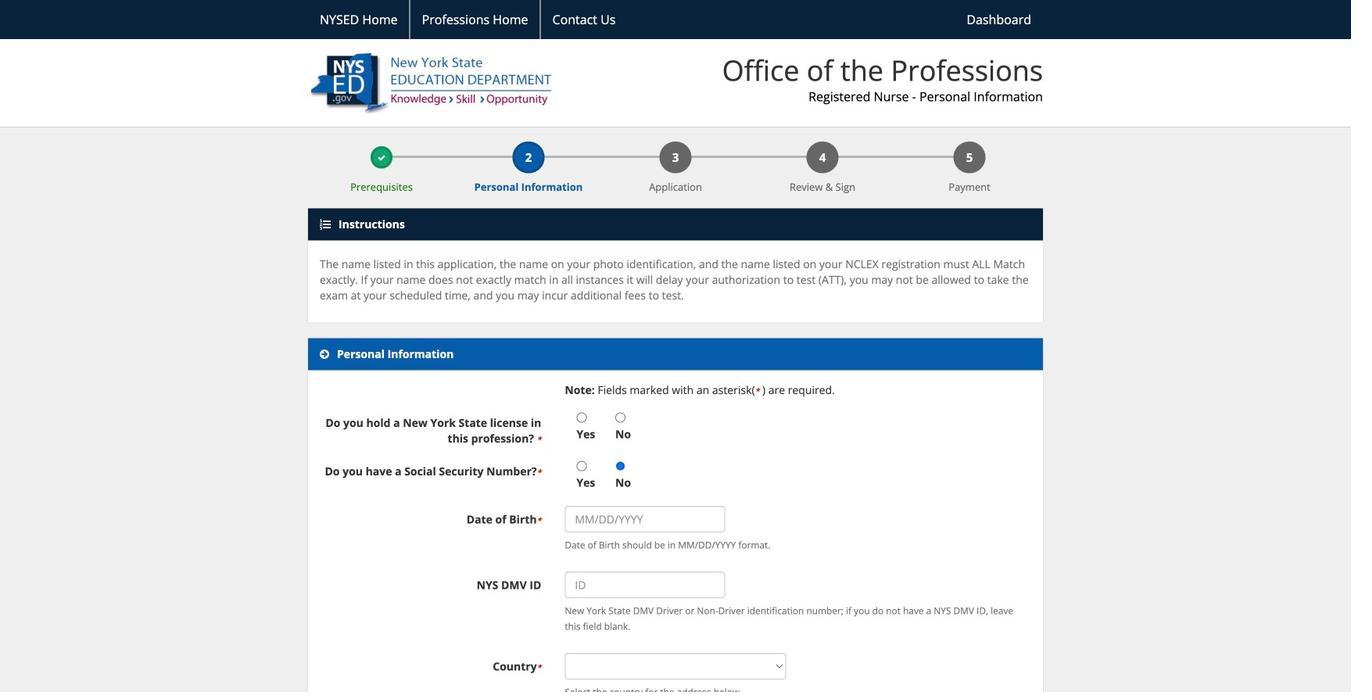 Task type: vqa. For each thing, say whether or not it's contained in the screenshot.
the First Name text box
no



Task type: locate. For each thing, give the bounding box(es) containing it.
None radio
[[615, 413, 626, 423], [577, 461, 587, 471], [615, 413, 626, 423], [577, 461, 587, 471]]

None radio
[[577, 413, 587, 423], [615, 461, 626, 471], [577, 413, 587, 423], [615, 461, 626, 471]]

MM/DD/YYYY text field
[[565, 506, 725, 533]]

list ol image
[[320, 219, 331, 230]]

arrow circle right image
[[320, 349, 329, 360]]



Task type: describe. For each thing, give the bounding box(es) containing it.
ID text field
[[565, 572, 725, 598]]

check image
[[378, 154, 386, 162]]



